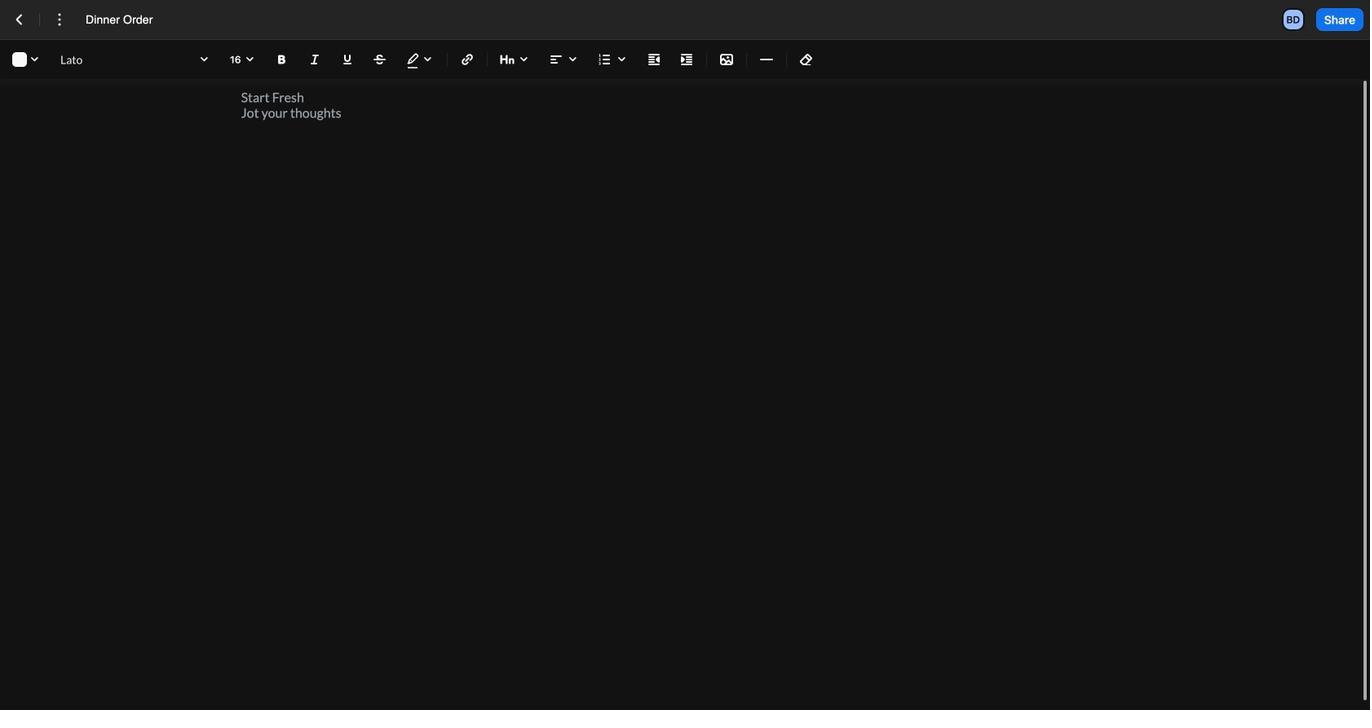 Task type: vqa. For each thing, say whether or not it's contained in the screenshot.
UNDERLINE Icon
yes



Task type: locate. For each thing, give the bounding box(es) containing it.
strikethrough image
[[370, 50, 390, 69]]

divider line image
[[760, 53, 773, 66]]

None text field
[[86, 11, 239, 28]]

bold image
[[272, 50, 292, 69]]

increase indent image
[[677, 50, 697, 69]]



Task type: describe. For each thing, give the bounding box(es) containing it.
link image
[[458, 50, 477, 69]]

more image
[[50, 10, 69, 29]]

underline image
[[338, 50, 357, 69]]

decrease indent image
[[644, 50, 664, 69]]

insert image image
[[717, 50, 736, 69]]

all notes image
[[10, 10, 29, 29]]

clear style image
[[797, 50, 816, 69]]

italic image
[[305, 50, 325, 69]]



